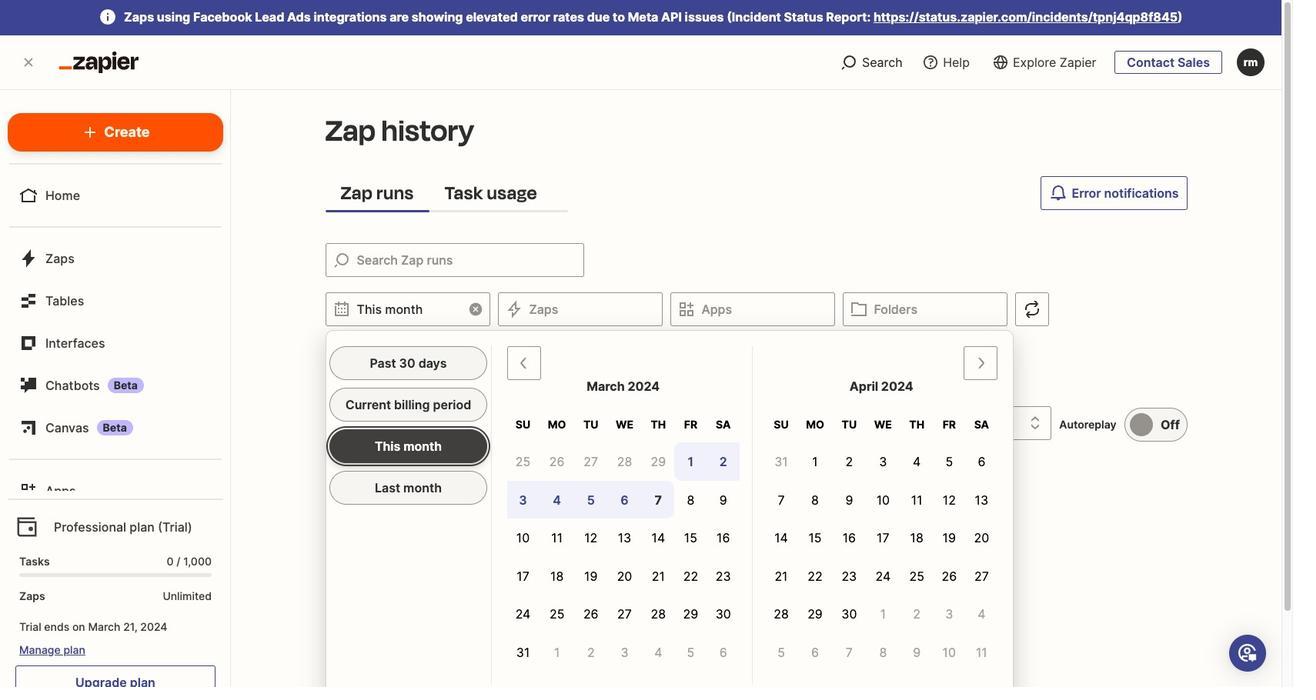 Task type: describe. For each thing, give the bounding box(es) containing it.
9 for sat mar 09 2024 cell
[[720, 492, 727, 508]]

none field 'run status filter, all statuses'
[[410, 406, 1052, 440]]

Folder search text field
[[874, 293, 1007, 325]]

10 for wed apr 10 2024 cell
[[877, 492, 890, 508]]

mo for 25
[[548, 418, 566, 432]]

next month image
[[972, 354, 990, 372]]

row containing 25
[[507, 443, 740, 481]]

march inside professional plan (trial) region
[[88, 620, 120, 633]]

this month button
[[357, 293, 462, 325]]

2024 inside professional plan (trial) region
[[140, 620, 167, 633]]

https://status.zapier.com/incidents/tpnj4qp8f845 link
[[874, 9, 1178, 25]]

26 for tue mar 26 2024 cell
[[584, 607, 599, 622]]

10 for fri may 10 2024 cell
[[943, 645, 956, 661]]

1 left thu may 02 2024 cell
[[881, 607, 886, 622]]

past 30 days: 02/07/2024 - 03/07/2024
[[361, 351, 596, 366]]

wed mar 27 2024 cell
[[607, 596, 642, 634]]

past 30 days button
[[329, 346, 488, 380]]

notifications
[[1105, 185, 1179, 201]]

15 for mon apr 15 2024 cell
[[809, 531, 822, 546]]

refresh image
[[1023, 300, 1041, 318]]

sat mar 23 2024 cell
[[707, 557, 740, 596]]

no results found adjust your filters and try again.
[[675, 522, 838, 557]]

zap for zap runs
[[341, 180, 373, 206]]

19 for fri apr 19 2024 cell
[[943, 531, 956, 546]]

home link
[[9, 176, 222, 215]]

28 for thu mar 28 2024 cell
[[651, 607, 666, 622]]

mon apr 22 2024 cell
[[798, 557, 833, 596]]

/
[[177, 555, 181, 568]]

past for past 30 days
[[370, 355, 396, 371]]

13 for wed mar 13 2024 cell
[[618, 531, 632, 546]]

18 for mon mar 18 2024 cell
[[551, 569, 564, 584]]

days:
[[410, 351, 442, 366]]

12 for tue mar 12 2024 cell
[[585, 531, 598, 546]]

ads
[[287, 9, 311, 25]]

last
[[375, 480, 400, 496]]

runs
[[377, 180, 414, 206]]

0 vertical spatial zaps
[[124, 9, 154, 25]]

row group for april
[[765, 443, 998, 672]]

0 / 1,000
[[167, 555, 212, 568]]

history
[[382, 110, 475, 152]]

grid containing april 2024
[[752, 346, 998, 684]]

20 for wed mar 20 2024 cell
[[617, 569, 632, 584]]

24 for the sun mar 24 2024 cell
[[516, 607, 531, 622]]

4 down thu mar 28 2024 cell
[[655, 645, 663, 661]]

meta
[[628, 9, 659, 25]]

clear
[[722, 587, 753, 603]]

ends
[[44, 620, 69, 633]]

error
[[521, 9, 551, 25]]

2 down tue mar 26 2024 cell
[[587, 645, 595, 661]]

1 vertical spatial wed apr 03 2024 cell
[[621, 645, 629, 661]]

mon feb 26 2024 cell
[[550, 454, 565, 470]]

12 for fri apr 12 2024 cell in the bottom of the page
[[943, 492, 956, 508]]

canvas
[[45, 420, 89, 436]]

tue apr 30 2024 cell
[[833, 596, 866, 634]]

sat apr 20 2024 cell
[[966, 519, 998, 557]]

found
[[773, 522, 812, 538]]

list of zaps list box
[[498, 326, 513, 342]]

this month for this month button
[[375, 439, 442, 454]]

21 for thu mar 21 2024 cell
[[652, 569, 665, 584]]

search
[[862, 54, 903, 70]]

6 inside cell
[[621, 492, 629, 508]]

help link
[[918, 35, 974, 89]]

21 for sun apr 21 2024 cell
[[775, 569, 788, 584]]

usage
[[487, 180, 538, 206]]

mo for 31
[[806, 418, 825, 432]]

explore zapier link
[[987, 35, 1102, 89]]

wed mar 20 2024 cell
[[607, 557, 642, 596]]

current billing period button
[[329, 388, 488, 422]]

trial ends on march 21, 2024
[[19, 620, 167, 633]]

0 horizontal spatial mon apr 01 2024 cell
[[554, 645, 560, 661]]

month for last month button on the left bottom of the page
[[404, 480, 442, 496]]

27 for sat apr 27 2024 cell
[[975, 569, 989, 584]]

(trial)
[[158, 519, 192, 535]]

error
[[1072, 185, 1102, 201]]

29 for thu feb 29 2024 cell
[[651, 454, 666, 470]]

)
[[1178, 9, 1183, 25]]

3 down wed mar 27 2024 'cell' at bottom left
[[621, 645, 629, 661]]

18 for thu apr 18 2024 cell
[[911, 531, 924, 546]]

6 up sat apr 13 2024 cell
[[978, 454, 986, 470]]

29 for fri mar 29 2024 cell at bottom right
[[683, 607, 699, 622]]

no
[[701, 522, 720, 538]]

manage
[[19, 643, 61, 657]]

tables link
[[9, 282, 222, 320]]

chatbots
[[45, 378, 100, 393]]

go to the zapier homepage image
[[59, 51, 139, 73]]

0 vertical spatial sat apr 06 2024 cell
[[966, 443, 998, 481]]

your
[[711, 544, 733, 557]]

apps
[[45, 483, 76, 499]]

(incident
[[727, 9, 781, 25]]

17 for wed apr 17 2024 cell
[[877, 531, 890, 546]]

beta for chatbots
[[114, 379, 138, 392]]

03/07/2024
[[526, 351, 596, 366]]

thu mar 14 2024 cell
[[642, 519, 675, 557]]

thu apr 25 2024 cell
[[901, 557, 933, 596]]

6 down the "sat mar 30 2024" cell on the right bottom of page
[[720, 645, 727, 661]]

sat may 11 2024 cell
[[976, 645, 988, 661]]

contact
[[1127, 54, 1175, 70]]

15 for fri mar 15 2024 cell at the bottom right
[[684, 531, 698, 546]]

period
[[433, 397, 471, 412]]

30 inside button
[[399, 355, 416, 371]]

tue mar 26 2024 cell
[[575, 596, 607, 634]]

fri apr 12 2024 cell
[[933, 481, 966, 519]]

fr for 5
[[943, 418, 956, 432]]

0 vertical spatial fri apr 05 2024 cell
[[933, 443, 966, 481]]

zap runs
[[341, 180, 414, 206]]

thu apr 11 2024 cell
[[901, 481, 933, 519]]

30 inside cell
[[842, 607, 857, 622]]

https://status.zapier.com/incidents/tpnj4qp8f845
[[874, 9, 1178, 25]]

fri mar 22 2024 cell
[[675, 557, 707, 596]]

2 left fri may 03 2024 cell at the right of page
[[913, 607, 921, 622]]

clear filters button
[[675, 578, 838, 612]]

thu apr 18 2024 cell
[[901, 519, 933, 557]]

mon mar 11 2024 cell
[[539, 519, 575, 557]]

this month for this month dropdown button
[[357, 302, 423, 317]]

1,000
[[183, 555, 212, 568]]

month for this month dropdown button
[[385, 302, 423, 317]]

past 30 days
[[370, 355, 447, 371]]

4 right fri may 03 2024 cell at the right of page
[[978, 607, 986, 622]]

error notifications link
[[1041, 176, 1188, 210]]

2 up tue apr 09 2024 "cell"
[[846, 454, 853, 470]]

14 for thu mar 14 2024 cell
[[652, 531, 665, 546]]

april 2024
[[850, 379, 914, 394]]

1 up the mon apr 08 2024 cell
[[813, 454, 818, 470]]

filters inside clear filters button
[[757, 587, 791, 603]]

wed mar 13 2024 cell
[[607, 519, 642, 557]]

wed apr 17 2024 cell
[[866, 519, 901, 557]]

tue apr 09 2024 cell
[[833, 481, 866, 519]]

tue mar 05 2024 cell
[[575, 481, 607, 519]]

1 horizontal spatial thu apr 04 2024 cell
[[901, 443, 933, 481]]

thu mar 07 2024 cell
[[642, 481, 675, 519]]

info element
[[99, 7, 117, 26]]

2024 for march 2024
[[628, 379, 660, 394]]

clear selection image
[[468, 302, 483, 317]]

row containing 3
[[507, 481, 740, 519]]

wed may 01 2024 cell
[[881, 607, 886, 622]]

professional
[[54, 519, 126, 535]]

rates
[[553, 9, 584, 25]]

2024 for april 2024
[[881, 379, 914, 394]]

are
[[390, 9, 409, 25]]

1 horizontal spatial zaps
[[45, 251, 75, 266]]

9 for tue apr 09 2024 "cell"
[[846, 492, 853, 508]]

0 vertical spatial wed apr 03 2024 cell
[[866, 443, 901, 481]]

1 horizontal spatial sun mar 31 2024 cell
[[775, 454, 788, 470]]

0 horizontal spatial sat apr 06 2024 cell
[[720, 645, 727, 661]]

plan for manage
[[63, 643, 85, 657]]

and
[[768, 544, 787, 557]]

this for this month dropdown button
[[357, 302, 382, 317]]

integrations
[[314, 9, 387, 25]]

28 for 'sun apr 28 2024' cell
[[774, 607, 789, 622]]

used 0 of infinity zaps element
[[19, 589, 212, 604]]

1 horizontal spatial mon apr 01 2024 cell
[[798, 443, 833, 481]]

9 for thu may 09 2024 "cell"
[[913, 645, 921, 661]]

1 horizontal spatial tue apr 02 2024 cell
[[833, 443, 866, 481]]

results
[[723, 522, 769, 538]]

-
[[517, 351, 523, 366]]

list of apps to filter by list box
[[670, 326, 686, 342]]

issues
[[685, 9, 724, 25]]

29 for mon apr 29 2024 cell
[[808, 607, 823, 622]]

manage plan
[[19, 643, 85, 657]]

7 for sun apr 07 2024 cell
[[778, 492, 785, 508]]

contact sales link
[[1115, 51, 1223, 74]]

fri mar 08 2024 cell
[[675, 481, 707, 519]]

manage plan link
[[19, 643, 212, 658]]

sat apr 13 2024 cell
[[966, 481, 998, 519]]

using
[[157, 9, 190, 25]]

on
[[72, 620, 85, 633]]

2 inside cell
[[720, 454, 727, 470]]

fri may 10 2024 cell
[[943, 645, 956, 661]]

error notifications
[[1072, 185, 1179, 201]]

row containing 21
[[765, 557, 998, 596]]

last month button
[[329, 471, 488, 505]]

3 up wed apr 10 2024 cell
[[880, 454, 887, 470]]

11 for thu apr 11 2024 'cell'
[[911, 492, 923, 508]]

22 for mon apr 22 2024 cell
[[808, 569, 823, 584]]

interfaces link
[[9, 324, 222, 362]]

31 for the bottommost the sun mar 31 2024 cell
[[516, 645, 530, 661]]

row containing 10
[[507, 519, 740, 557]]

3 left sat may 04 2024 cell
[[946, 607, 954, 622]]

open intercom messenger image
[[1239, 644, 1257, 663]]

billing
[[394, 397, 430, 412]]



Task type: vqa. For each thing, say whether or not it's contained in the screenshot.
Previous Month image
yes



Task type: locate. For each thing, give the bounding box(es) containing it.
1 mo from the left
[[548, 418, 566, 432]]

0 horizontal spatial 14
[[652, 531, 665, 546]]

2 horizontal spatial 27
[[975, 569, 989, 584]]

27 right the fri apr 26 2024 cell in the right of the page
[[975, 569, 989, 584]]

1 horizontal spatial th
[[910, 418, 925, 432]]

mon apr 15 2024 cell
[[798, 519, 833, 557]]

row group containing 25
[[507, 443, 740, 672]]

2 21 from the left
[[775, 569, 788, 584]]

zap history
[[325, 110, 475, 152]]

10 left thu apr 11 2024 'cell'
[[877, 492, 890, 508]]

this month inside dropdown button
[[357, 302, 423, 317]]

13 inside cell
[[618, 531, 632, 546]]

18 left fri apr 19 2024 cell
[[911, 531, 924, 546]]

tu for march
[[584, 418, 599, 432]]

fr
[[684, 418, 698, 432], [943, 418, 956, 432]]

25 inside mon mar 25 2024 cell
[[550, 607, 565, 622]]

26 inside the fri apr 26 2024 cell
[[942, 569, 957, 584]]

0 vertical spatial tue apr 02 2024 cell
[[833, 443, 866, 481]]

26 left wed mar 27 2024 'cell' at bottom left
[[584, 607, 599, 622]]

row group containing 31
[[765, 443, 998, 672]]

elevated
[[466, 9, 518, 25]]

sun mar 31 2024 cell
[[775, 454, 788, 470], [507, 634, 539, 672]]

1 horizontal spatial 17
[[877, 531, 890, 546]]

3 left mon mar 04 2024 cell
[[519, 492, 527, 508]]

task usage
[[445, 180, 538, 206]]

0 vertical spatial sun mar 31 2024 cell
[[775, 454, 788, 470]]

8 inside cell
[[687, 492, 695, 508]]

0 horizontal spatial 24
[[516, 607, 531, 622]]

0
[[167, 555, 174, 568]]

1 horizontal spatial 26
[[584, 607, 599, 622]]

task usage link
[[430, 174, 553, 212]]

11 for "mon mar 11 2024" cell
[[551, 531, 563, 546]]

0 horizontal spatial plan
[[63, 643, 85, 657]]

month for this month button
[[404, 439, 442, 454]]

1 vertical spatial filters
[[757, 587, 791, 603]]

0 horizontal spatial 18
[[551, 569, 564, 584]]

15 right try
[[809, 531, 822, 546]]

2 horizontal spatial 2024
[[881, 379, 914, 394]]

zaps inside professional plan (trial) region
[[19, 590, 45, 603]]

29 right thu mar 28 2024 cell
[[683, 607, 699, 622]]

2 right fri mar 01 2024 cell
[[720, 454, 727, 470]]

24 left thu apr 25 2024 cell
[[876, 569, 891, 584]]

30 down clear
[[716, 607, 731, 622]]

1 horizontal spatial plan
[[130, 519, 155, 535]]

13
[[975, 492, 989, 508], [618, 531, 632, 546]]

0 horizontal spatial 27
[[584, 454, 598, 470]]

12 left sat apr 13 2024 cell
[[943, 492, 956, 508]]

2 15 from the left
[[809, 531, 822, 546]]

march down 03/07/2024
[[587, 379, 625, 394]]

7 up found
[[778, 492, 785, 508]]

0 vertical spatial 10
[[877, 492, 890, 508]]

16 for the tue apr 16 2024 cell
[[843, 531, 856, 546]]

thu may 09 2024 cell
[[913, 645, 921, 661]]

5 for the sun may 05 2024 'cell'
[[778, 645, 785, 661]]

site links element
[[0, 90, 231, 688]]

sat mar 30 2024 cell
[[707, 596, 740, 634]]

7 for thu mar 07 2024 cell at bottom
[[655, 492, 662, 508]]

16
[[717, 531, 730, 546], [843, 531, 856, 546]]

1 horizontal spatial 31
[[775, 454, 788, 470]]

24
[[876, 569, 891, 584], [516, 607, 531, 622]]

rm
[[1244, 55, 1258, 68]]

tue apr 02 2024 cell
[[833, 443, 866, 481], [587, 645, 595, 661]]

thu apr 04 2024 cell down thu mar 28 2024 cell
[[655, 645, 663, 661]]

zaps up trial
[[19, 590, 45, 603]]

0 horizontal spatial 17
[[517, 569, 530, 584]]

14 left fri mar 15 2024 cell at the bottom right
[[652, 531, 665, 546]]

sa for 2
[[716, 418, 731, 432]]

8 for wed may 08 2024 cell
[[880, 645, 887, 661]]

0 vertical spatial this
[[357, 302, 382, 317]]

23 inside 'cell'
[[716, 569, 731, 584]]

19 for the tue mar 19 2024 cell
[[584, 569, 598, 584]]

plan for professional
[[130, 519, 155, 535]]

month inside last month button
[[404, 480, 442, 496]]

beta down interfaces link
[[114, 379, 138, 392]]

2 su from the left
[[774, 418, 789, 432]]

sat mar 02 2024 cell
[[707, 443, 740, 481]]

0 vertical spatial mon apr 01 2024 cell
[[798, 443, 833, 481]]

try
[[790, 544, 804, 557]]

17 left thu apr 18 2024 cell
[[877, 531, 890, 546]]

plan left (trial)
[[130, 519, 155, 535]]

5 for tue mar 05 2024 cell on the left bottom of the page
[[587, 492, 595, 508]]

1 vertical spatial 18
[[551, 569, 564, 584]]

tu up tue feb 27 2024 cell
[[584, 418, 599, 432]]

create
[[104, 124, 150, 140]]

1 vertical spatial beta
[[103, 421, 127, 434]]

zaps up 'tables'
[[45, 251, 75, 266]]

1 down mon mar 25 2024 cell
[[554, 645, 560, 661]]

2 row group from the left
[[765, 443, 998, 672]]

1 vertical spatial plan
[[63, 643, 85, 657]]

1 horizontal spatial 20
[[974, 531, 990, 546]]

29
[[651, 454, 666, 470], [683, 607, 699, 622], [808, 607, 823, 622]]

28 for wed feb 28 2024 cell
[[617, 454, 632, 470]]

tue apr 23 2024 cell
[[833, 557, 866, 596]]

fri apr 26 2024 cell
[[933, 557, 966, 596]]

wed apr 24 2024 cell
[[866, 557, 901, 596]]

1 row group from the left
[[507, 443, 740, 672]]

2 16 from the left
[[843, 531, 856, 546]]

2 we from the left
[[875, 418, 892, 432]]

zaps link
[[9, 239, 222, 278]]

zaps using facebook lead ads integrations are showing elevated error rates due to meta api issues (incident status report: https://status.zapier.com/incidents/tpnj4qp8f845 )
[[124, 9, 1183, 25]]

tue feb 27 2024 cell
[[584, 454, 598, 470]]

14 left try
[[775, 531, 788, 546]]

29 inside cell
[[683, 607, 699, 622]]

22 for fri mar 22 2024 cell at right bottom
[[684, 569, 698, 584]]

task
[[445, 180, 484, 206]]

adjust
[[675, 544, 708, 557]]

11 for sat may 11 2024 cell on the right
[[976, 645, 988, 661]]

2 horizontal spatial 26
[[942, 569, 957, 584]]

31 inside cell
[[516, 645, 530, 661]]

thu mar 28 2024 cell
[[642, 596, 675, 634]]

row group
[[507, 443, 740, 672], [765, 443, 998, 672]]

su up sun feb 25 2024 cell
[[516, 418, 531, 432]]

sat apr 27 2024 cell
[[966, 557, 998, 596]]

9 inside cell
[[720, 492, 727, 508]]

previous month image
[[515, 354, 533, 372]]

10 left sat may 11 2024 cell on the right
[[943, 645, 956, 661]]

14 inside thu mar 14 2024 cell
[[652, 531, 665, 546]]

wed apr 03 2024 cell
[[866, 443, 901, 481], [621, 645, 629, 661]]

Run Status Filter, All statuses text field
[[423, 407, 1020, 439]]

sun mar 10 2024 cell
[[507, 519, 539, 557]]

filters right clear
[[757, 587, 791, 603]]

23 left wed apr 24 2024 cell
[[842, 569, 857, 584]]

1 horizontal spatial wed apr 03 2024 cell
[[866, 443, 901, 481]]

26 inside tue mar 26 2024 cell
[[584, 607, 599, 622]]

2 horizontal spatial 29
[[808, 607, 823, 622]]

25 inside thu apr 25 2024 cell
[[910, 569, 925, 584]]

1 horizontal spatial 25
[[550, 607, 565, 622]]

this month up last month
[[375, 439, 442, 454]]

0 horizontal spatial we
[[616, 418, 634, 432]]

1 tu from the left
[[584, 418, 599, 432]]

2 horizontal spatial 11
[[976, 645, 988, 661]]

17 for "sun mar 17 2024" cell
[[517, 569, 530, 584]]

fri mar 15 2024 cell
[[675, 519, 707, 557]]

21 inside thu mar 21 2024 cell
[[652, 569, 665, 584]]

1 horizontal spatial 13
[[975, 492, 989, 508]]

unlimited
[[163, 590, 212, 603]]

1 14 from the left
[[652, 531, 665, 546]]

fri mar 29 2024 cell
[[675, 596, 707, 634]]

report:
[[826, 9, 871, 25]]

1 horizontal spatial 15
[[809, 531, 822, 546]]

21,
[[123, 620, 138, 633]]

wed mar 06 2024 cell
[[607, 481, 642, 519]]

1 16 from the left
[[717, 531, 730, 546]]

1 horizontal spatial 23
[[842, 569, 857, 584]]

create button
[[8, 113, 223, 151]]

info image
[[99, 7, 117, 26]]

su
[[516, 418, 531, 432], [774, 418, 789, 432]]

16 right fri mar 15 2024 cell at the bottom right
[[717, 531, 730, 546]]

25 for thu apr 25 2024 cell
[[910, 569, 925, 584]]

autoreplay
[[1060, 418, 1117, 431]]

interfaces
[[45, 335, 105, 351]]

past up current on the left bottom of page
[[361, 351, 387, 366]]

this inside this month button
[[375, 439, 401, 454]]

trial
[[19, 620, 41, 633]]

month
[[385, 302, 423, 317], [404, 439, 442, 454], [404, 480, 442, 496]]

sat may 04 2024 cell
[[978, 607, 986, 622]]

3
[[880, 454, 887, 470], [519, 492, 527, 508], [946, 607, 954, 622], [621, 645, 629, 661]]

zap for zap history
[[325, 110, 376, 152]]

14 inside "sun apr 14 2024" cell
[[775, 531, 788, 546]]

15
[[684, 531, 698, 546], [809, 531, 822, 546]]

28 inside cell
[[651, 607, 666, 622]]

22
[[684, 569, 698, 584], [808, 569, 823, 584]]

th down "april 2024"
[[910, 418, 925, 432]]

1 horizontal spatial 10
[[877, 492, 890, 508]]

list of folders list box
[[843, 326, 858, 342]]

zaps right info 'element' on the top left
[[124, 9, 154, 25]]

sun apr 28 2024 cell
[[765, 596, 798, 634]]

march 2024
[[587, 379, 660, 394]]

30
[[390, 351, 407, 366], [399, 355, 416, 371], [716, 607, 731, 622], [842, 607, 857, 622]]

beta right canvas
[[103, 421, 127, 434]]

month inside this month dropdown button
[[385, 302, 423, 317]]

0 vertical spatial 17
[[877, 531, 890, 546]]

fri apr 19 2024 cell
[[933, 519, 966, 557]]

28 right tue feb 27 2024 cell
[[617, 454, 632, 470]]

0 vertical spatial 20
[[974, 531, 990, 546]]

19
[[943, 531, 956, 546], [584, 569, 598, 584]]

lead
[[255, 9, 284, 25]]

0 vertical spatial 11
[[911, 492, 923, 508]]

28 inside cell
[[774, 607, 789, 622]]

26 for 'mon feb 26 2024' cell
[[550, 454, 565, 470]]

1 right thu feb 29 2024 cell
[[688, 454, 694, 470]]

0 horizontal spatial 10
[[517, 531, 530, 546]]

tue may 07 2024 cell
[[846, 645, 853, 661]]

27 inside sat apr 27 2024 cell
[[975, 569, 989, 584]]

10 for sun mar 10 2024 cell
[[517, 531, 530, 546]]

past for past 30 days: 02/07/2024 - 03/07/2024
[[361, 351, 387, 366]]

21 down and
[[775, 569, 788, 584]]

past inside button
[[370, 355, 396, 371]]

20 right fri apr 19 2024 cell
[[974, 531, 990, 546]]

1 sa from the left
[[716, 418, 731, 432]]

choice of date ranges element
[[326, 331, 1014, 688]]

tu for april
[[842, 418, 857, 432]]

facebook
[[193, 9, 252, 25]]

1 23 from the left
[[716, 569, 731, 584]]

5 up fri apr 12 2024 cell in the bottom of the page
[[946, 454, 953, 470]]

off
[[1161, 417, 1180, 432]]

sa down next month icon
[[975, 418, 989, 432]]

1 vertical spatial this month
[[375, 439, 442, 454]]

sun mar 24 2024 cell
[[507, 596, 539, 634]]

this inside this month dropdown button
[[357, 302, 382, 317]]

tu down "april"
[[842, 418, 857, 432]]

tue apr 02 2024 cell up the tue apr 16 2024 cell
[[833, 443, 866, 481]]

current billing period
[[346, 397, 471, 412]]

18 left the tue mar 19 2024 cell
[[551, 569, 564, 584]]

17 inside cell
[[877, 531, 890, 546]]

help
[[943, 54, 970, 70]]

0 vertical spatial zap
[[325, 110, 376, 152]]

zap
[[325, 110, 376, 152], [341, 180, 373, 206]]

2 horizontal spatial zaps
[[124, 9, 154, 25]]

21 left fri mar 22 2024 cell at right bottom
[[652, 569, 665, 584]]

2 14 from the left
[[775, 531, 788, 546]]

march inside grid
[[587, 379, 625, 394]]

wed apr 03 2024 cell down wed mar 27 2024 'cell' at bottom left
[[621, 645, 629, 661]]

tables
[[45, 293, 84, 308]]

thu apr 04 2024 cell left sat apr 13 2024 cell
[[901, 443, 933, 481]]

7
[[655, 492, 662, 508], [778, 492, 785, 508], [846, 645, 853, 661]]

2 horizontal spatial 9
[[913, 645, 921, 661]]

row containing 17
[[507, 557, 740, 596]]

0 horizontal spatial 25
[[516, 454, 531, 470]]

14 for "sun apr 14 2024" cell
[[775, 531, 788, 546]]

23 inside cell
[[842, 569, 857, 584]]

0 horizontal spatial 9
[[720, 492, 727, 508]]

month right last
[[404, 480, 442, 496]]

su up sun apr 07 2024 cell
[[774, 418, 789, 432]]

1 horizontal spatial 2024
[[628, 379, 660, 394]]

wed apr 10 2024 cell
[[866, 481, 901, 519]]

th up thu feb 29 2024 cell
[[651, 418, 666, 432]]

sat apr 06 2024 cell right thu apr 11 2024 'cell'
[[966, 443, 998, 481]]

5 inside cell
[[587, 492, 595, 508]]

20 right the tue mar 19 2024 cell
[[617, 569, 632, 584]]

sa up sat mar 02 2024 cell
[[716, 418, 731, 432]]

fri mar 01 2024 cell
[[675, 443, 707, 481]]

1 horizontal spatial we
[[875, 418, 892, 432]]

1 horizontal spatial sa
[[975, 418, 989, 432]]

2 fr from the left
[[943, 418, 956, 432]]

0 horizontal spatial 31
[[516, 645, 530, 661]]

27 left wed feb 28 2024 cell
[[584, 454, 598, 470]]

23 for 'sat mar 23 2024' 'cell'
[[716, 569, 731, 584]]

29 right 'sun apr 28 2024' cell
[[808, 607, 823, 622]]

thu mar 21 2024 cell
[[642, 557, 675, 596]]

sun apr 21 2024 cell
[[765, 557, 798, 596]]

mon apr 01 2024 cell up found
[[798, 443, 833, 481]]

0 vertical spatial 27
[[584, 454, 598, 470]]

th for march 2024
[[651, 418, 666, 432]]

1 horizontal spatial 28
[[651, 607, 666, 622]]

1 fr from the left
[[684, 418, 698, 432]]

zap up zap runs link
[[325, 110, 376, 152]]

2 horizontal spatial 25
[[910, 569, 925, 584]]

1 horizontal spatial fri apr 05 2024 cell
[[933, 443, 966, 481]]

1 horizontal spatial 22
[[808, 569, 823, 584]]

1 vertical spatial 11
[[551, 531, 563, 546]]

sun may 05 2024 cell
[[778, 645, 785, 661]]

19 inside cell
[[584, 569, 598, 584]]

sa for 6
[[975, 418, 989, 432]]

1 horizontal spatial 21
[[775, 569, 788, 584]]

1 inside cell
[[688, 454, 694, 470]]

1 vertical spatial zaps
[[45, 251, 75, 266]]

thu feb 29 2024 cell
[[642, 443, 675, 481]]

1 15 from the left
[[684, 531, 698, 546]]

0 horizontal spatial fri apr 05 2024 cell
[[687, 645, 695, 661]]

0 horizontal spatial sa
[[716, 418, 731, 432]]

sun mar 03 2024 cell
[[507, 481, 539, 519]]

days
[[419, 355, 447, 371]]

13 inside cell
[[975, 492, 989, 508]]

17 inside cell
[[517, 569, 530, 584]]

0 horizontal spatial 29
[[651, 454, 666, 470]]

filters inside no results found adjust your filters and try again.
[[736, 544, 765, 557]]

4 left tue mar 05 2024 cell on the left bottom of the page
[[553, 492, 561, 508]]

6 right the sun may 05 2024 'cell'
[[812, 645, 819, 661]]

thu apr 04 2024 cell
[[901, 443, 933, 481], [655, 645, 663, 661]]

th for april 2024
[[910, 418, 925, 432]]

1 grid from the left
[[507, 346, 752, 684]]

wed apr 03 2024 cell down "april 2024"
[[866, 443, 901, 481]]

0 horizontal spatial su
[[516, 418, 531, 432]]

0 horizontal spatial 15
[[684, 531, 698, 546]]

24 for wed apr 24 2024 cell
[[876, 569, 891, 584]]

sales
[[1178, 54, 1210, 70]]

5
[[946, 454, 953, 470], [587, 492, 595, 508], [687, 645, 695, 661], [778, 645, 785, 661]]

wed may 08 2024 cell
[[880, 645, 887, 661]]

1 22 from the left
[[684, 569, 698, 584]]

clear filters
[[722, 587, 791, 603]]

31 up sun apr 07 2024 cell
[[775, 454, 788, 470]]

fr for 1
[[684, 418, 698, 432]]

mon may 06 2024 cell
[[812, 645, 819, 661]]

26 for the fri apr 26 2024 cell in the right of the page
[[942, 569, 957, 584]]

2 th from the left
[[910, 418, 925, 432]]

27 for tue feb 27 2024 cell
[[584, 454, 598, 470]]

row containing 24
[[507, 596, 740, 634]]

2 23 from the left
[[842, 569, 857, 584]]

13 for sat apr 13 2024 cell
[[975, 492, 989, 508]]

25 for sun feb 25 2024 cell
[[516, 454, 531, 470]]

explore zapier
[[1013, 54, 1097, 70]]

25 left the fri apr 26 2024 cell in the right of the page
[[910, 569, 925, 584]]

professional plan (trial)
[[54, 519, 192, 535]]

1 21 from the left
[[652, 569, 665, 584]]

2 vertical spatial 10
[[943, 645, 956, 661]]

1 horizontal spatial tu
[[842, 418, 857, 432]]

2 vertical spatial 26
[[584, 607, 599, 622]]

rare man image
[[1236, 47, 1267, 77]]

this for this month button
[[375, 439, 401, 454]]

mon apr 01 2024 cell down mon mar 25 2024 cell
[[554, 645, 560, 661]]

23 for tue apr 23 2024 cell
[[842, 569, 857, 584]]

12 left wed mar 13 2024 cell
[[585, 531, 598, 546]]

26 left sat apr 27 2024 cell
[[942, 569, 957, 584]]

we down "april 2024"
[[875, 418, 892, 432]]

sun mar 31 2024 cell up sun apr 07 2024 cell
[[775, 454, 788, 470]]

zap runs link
[[325, 174, 430, 212]]

this up last
[[375, 439, 401, 454]]

2 sa from the left
[[975, 418, 989, 432]]

tue apr 02 2024 cell down tue mar 26 2024 cell
[[587, 645, 595, 661]]

1 horizontal spatial sat apr 06 2024 cell
[[966, 443, 998, 481]]

past left "days:" at the left bottom of page
[[370, 355, 396, 371]]

thu may 02 2024 cell
[[913, 607, 921, 622]]

2 horizontal spatial 8
[[880, 645, 887, 661]]

sun mar 17 2024 cell
[[507, 557, 539, 596]]

0 vertical spatial 13
[[975, 492, 989, 508]]

0 horizontal spatial 13
[[618, 531, 632, 546]]

23
[[716, 569, 731, 584], [842, 569, 857, 584]]

1 vertical spatial sun mar 31 2024 cell
[[507, 634, 539, 672]]

due
[[587, 9, 610, 25]]

30 left wed may 01 2024 cell
[[842, 607, 857, 622]]

1 vertical spatial 17
[[517, 569, 530, 584]]

grid
[[507, 346, 752, 684], [752, 346, 998, 684]]

this month inside button
[[375, 439, 442, 454]]

20 for sat apr 20 2024 cell
[[974, 531, 990, 546]]

22 down again.
[[808, 569, 823, 584]]

mon apr 01 2024 cell
[[798, 443, 833, 481], [554, 645, 560, 661]]

11 inside 'cell'
[[911, 492, 923, 508]]

month inside this month button
[[404, 439, 442, 454]]

6 right tue mar 05 2024 cell on the left bottom of the page
[[621, 492, 629, 508]]

mon mar 04 2024 cell
[[539, 481, 575, 519]]

sun mar 31 2024 cell down "sun mar 17 2024" cell
[[507, 634, 539, 672]]

9 inside "cell"
[[846, 492, 853, 508]]

3 inside cell
[[519, 492, 527, 508]]

explore
[[1013, 54, 1057, 70]]

row
[[507, 408, 740, 443], [765, 408, 998, 443], [507, 443, 740, 481], [765, 443, 998, 481], [507, 481, 740, 519], [765, 481, 998, 519], [507, 519, 740, 557], [765, 519, 998, 557], [507, 557, 740, 596], [765, 557, 998, 596], [507, 596, 740, 634], [765, 596, 998, 634], [507, 634, 740, 672], [765, 634, 998, 672]]

1 horizontal spatial 11
[[911, 492, 923, 508]]

31 for the right the sun mar 31 2024 cell
[[775, 454, 788, 470]]

1 we from the left
[[616, 418, 634, 432]]

1 vertical spatial sat apr 06 2024 cell
[[720, 645, 727, 661]]

None field
[[498, 292, 663, 342], [670, 292, 835, 342], [843, 292, 1008, 342], [410, 406, 1052, 440], [498, 292, 663, 342], [670, 292, 835, 342], [843, 292, 1008, 342]]

current
[[346, 397, 391, 412]]

mon mar 25 2024 cell
[[539, 596, 575, 634]]

1 horizontal spatial 14
[[775, 531, 788, 546]]

4 inside mon mar 04 2024 cell
[[553, 492, 561, 508]]

tue apr 16 2024 cell
[[833, 519, 866, 557]]

tue mar 12 2024 cell
[[575, 519, 607, 557]]

7 left fri mar 08 2024 cell
[[655, 492, 662, 508]]

1
[[688, 454, 694, 470], [813, 454, 818, 470], [881, 607, 886, 622], [554, 645, 560, 661]]

30 left "days:" at the left bottom of page
[[390, 351, 407, 366]]

1 vertical spatial 12
[[585, 531, 598, 546]]

sat mar 09 2024 cell
[[707, 481, 740, 519]]

19 inside cell
[[943, 531, 956, 546]]

0 horizontal spatial sun mar 31 2024 cell
[[507, 634, 539, 672]]

row containing 5
[[765, 634, 998, 672]]

30 inside cell
[[716, 607, 731, 622]]

api
[[661, 9, 682, 25]]

0 horizontal spatial 12
[[585, 531, 598, 546]]

row containing 28
[[765, 596, 998, 634]]

showing
[[412, 9, 463, 25]]

professional plan (trial) region
[[8, 491, 223, 688]]

10 left "mon mar 11 2024" cell
[[517, 531, 530, 546]]

fri may 03 2024 cell
[[946, 607, 954, 622]]

5 for the topmost 'fri apr 05 2024' cell
[[946, 454, 953, 470]]

0 horizontal spatial zaps
[[19, 590, 45, 603]]

25 for mon mar 25 2024 cell
[[550, 607, 565, 622]]

0 horizontal spatial th
[[651, 418, 666, 432]]

sun feb 25 2024 cell
[[516, 454, 531, 470]]

0 horizontal spatial 22
[[684, 569, 698, 584]]

filters down 'results'
[[736, 544, 765, 557]]

7 left wed may 08 2024 cell
[[846, 645, 853, 661]]

sun apr 14 2024 cell
[[765, 519, 798, 557]]

su for 25
[[516, 418, 531, 432]]

mon apr 29 2024 cell
[[798, 596, 833, 634]]

sat mar 16 2024 cell
[[707, 519, 740, 557]]

row containing 14
[[765, 519, 998, 557]]

2 mo from the left
[[806, 418, 825, 432]]

month up "days:" at the left bottom of page
[[385, 302, 423, 317]]

0 vertical spatial month
[[385, 302, 423, 317]]

row group for march
[[507, 443, 740, 672]]

zapier
[[1060, 54, 1097, 70]]

0 horizontal spatial 20
[[617, 569, 632, 584]]

row containing 7
[[765, 481, 998, 519]]

0 vertical spatial 18
[[911, 531, 924, 546]]

1 horizontal spatial 19
[[943, 531, 956, 546]]

2 tu from the left
[[842, 418, 857, 432]]

sat apr 06 2024 cell
[[966, 443, 998, 481], [720, 645, 727, 661]]

27 for wed mar 27 2024 'cell' at bottom left
[[618, 607, 632, 622]]

1 horizontal spatial row group
[[765, 443, 998, 672]]

02/07/2024
[[445, 351, 514, 366]]

plan
[[130, 519, 155, 535], [63, 643, 85, 657]]

this up the past 30 days
[[357, 302, 382, 317]]

1 th from the left
[[651, 418, 666, 432]]

grid containing march 2024
[[507, 346, 752, 684]]

27 right tue mar 26 2024 cell
[[618, 607, 632, 622]]

29 left fri mar 01 2024 cell
[[651, 454, 666, 470]]

21 inside sun apr 21 2024 cell
[[775, 569, 788, 584]]

8 for fri mar 08 2024 cell
[[687, 492, 695, 508]]

0 vertical spatial plan
[[130, 519, 155, 535]]

beta for canvas
[[103, 421, 127, 434]]

2 vertical spatial 27
[[618, 607, 632, 622]]

1 horizontal spatial 16
[[843, 531, 856, 546]]

App Search text field
[[702, 293, 834, 325]]

27 inside wed mar 27 2024 'cell'
[[618, 607, 632, 622]]

8 left thu may 09 2024 "cell"
[[880, 645, 887, 661]]

13 right tue mar 12 2024 cell
[[618, 531, 632, 546]]

11 inside cell
[[551, 531, 563, 546]]

2 grid from the left
[[752, 346, 998, 684]]

5 for the left 'fri apr 05 2024' cell
[[687, 645, 695, 661]]

wed feb 28 2024 cell
[[617, 454, 632, 470]]

used 0 of 1000 tasks element
[[19, 554, 212, 569]]

march
[[587, 379, 625, 394], [88, 620, 120, 633]]

16 for the sat mar 16 2024 cell on the bottom right
[[717, 531, 730, 546]]

tu
[[584, 418, 599, 432], [842, 418, 857, 432]]

8 for the mon apr 08 2024 cell
[[812, 492, 819, 508]]

1 vertical spatial tue apr 02 2024 cell
[[587, 645, 595, 661]]

contact sales
[[1127, 54, 1210, 70]]

tasks
[[19, 555, 50, 568]]

0 horizontal spatial 26
[[550, 454, 565, 470]]

0 horizontal spatial 28
[[617, 454, 632, 470]]

last month
[[375, 480, 442, 496]]

0 horizontal spatial 21
[[652, 569, 665, 584]]

19 left wed mar 20 2024 cell
[[584, 569, 598, 584]]

manage your account and search apps form
[[840, 35, 1267, 198]]

1 vertical spatial 13
[[618, 531, 632, 546]]

past
[[361, 351, 387, 366], [370, 355, 396, 371]]

0 horizontal spatial row group
[[507, 443, 740, 672]]

Task Search text field
[[357, 244, 583, 276]]

11 left tue mar 12 2024 cell
[[551, 531, 563, 546]]

we for april
[[875, 418, 892, 432]]

sat apr 06 2024 cell down the "sat mar 30 2024" cell on the right bottom of page
[[720, 645, 727, 661]]

2 horizontal spatial 28
[[774, 607, 789, 622]]

mon mar 18 2024 cell
[[539, 557, 575, 596]]

tue mar 19 2024 cell
[[575, 557, 607, 596]]

6
[[978, 454, 986, 470], [621, 492, 629, 508], [720, 645, 727, 661], [812, 645, 819, 661]]

we for march
[[616, 418, 634, 432]]

0 horizontal spatial thu apr 04 2024 cell
[[655, 645, 663, 661]]

Zap Search text field
[[529, 293, 662, 325]]

0 horizontal spatial fr
[[684, 418, 698, 432]]

0 horizontal spatial tue apr 02 2024 cell
[[587, 645, 595, 661]]

8 right thu mar 07 2024 cell at bottom
[[687, 492, 695, 508]]

21
[[652, 569, 665, 584], [775, 569, 788, 584]]

8 inside cell
[[812, 492, 819, 508]]

apps link
[[9, 472, 222, 510]]

17
[[877, 531, 890, 546], [517, 569, 530, 584]]

28
[[617, 454, 632, 470], [651, 607, 666, 622], [774, 607, 789, 622]]

23 up clear
[[716, 569, 731, 584]]

18
[[911, 531, 924, 546], [551, 569, 564, 584]]

su for 31
[[774, 418, 789, 432]]

4 up thu apr 11 2024 'cell'
[[913, 454, 921, 470]]

30 left days
[[399, 355, 416, 371]]

mon apr 08 2024 cell
[[798, 481, 833, 519]]

mo up the mon apr 08 2024 cell
[[806, 418, 825, 432]]

th
[[651, 418, 666, 432], [910, 418, 925, 432]]

5 inside cell
[[946, 454, 953, 470]]

mo up 'mon feb 26 2024' cell
[[548, 418, 566, 432]]

2 horizontal spatial 10
[[943, 645, 956, 661]]

1 su from the left
[[516, 418, 531, 432]]

fr up fri apr 12 2024 cell in the bottom of the page
[[943, 418, 956, 432]]

25 left tue mar 26 2024 cell
[[550, 607, 565, 622]]

0 horizontal spatial 11
[[551, 531, 563, 546]]

2 22 from the left
[[808, 569, 823, 584]]

fri apr 05 2024 cell
[[933, 443, 966, 481], [687, 645, 695, 661]]

15 left the no
[[684, 531, 698, 546]]

7 for tue may 07 2024 "cell"
[[846, 645, 853, 661]]

sun apr 07 2024 cell
[[765, 481, 798, 519]]



